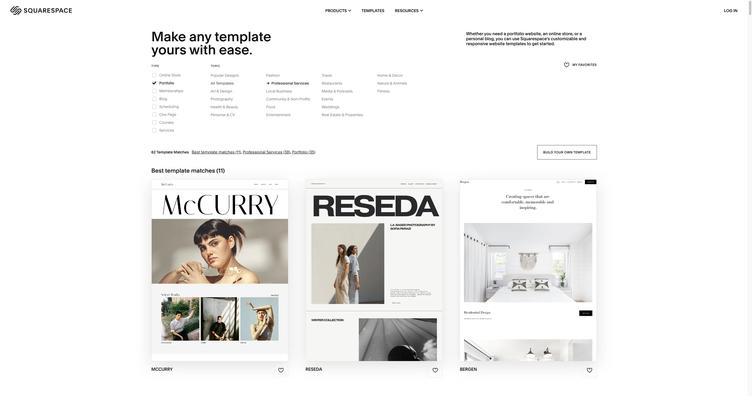 Task type: vqa. For each thing, say whether or not it's contained in the screenshot.
One Page
yes



Task type: describe. For each thing, give the bounding box(es) containing it.
(
[[216, 167, 218, 175]]

& for decor
[[389, 73, 391, 78]]

templates link
[[362, 0, 385, 21]]

events link
[[322, 97, 339, 102]]

best template matches ( 11 )
[[151, 167, 225, 175]]

bergen image
[[460, 180, 597, 362]]

all templates link
[[211, 81, 239, 86]]

personal
[[466, 36, 484, 41]]

ease.
[[219, 42, 252, 58]]

(38)
[[283, 150, 290, 155]]

one page
[[159, 112, 176, 117]]

start for preview mccurry
[[188, 261, 204, 267]]

templates
[[506, 41, 526, 46]]

matches for (
[[191, 167, 215, 175]]

food
[[266, 105, 275, 110]]

media
[[322, 89, 333, 94]]

health
[[211, 105, 222, 110]]

preview mccurry
[[195, 271, 245, 277]]

local business link
[[266, 89, 297, 94]]

page
[[168, 112, 176, 117]]

best for best template matches ( 11 )
[[151, 167, 164, 175]]

preview for preview reseda
[[352, 271, 375, 277]]

squarespace logo image
[[11, 6, 72, 15]]

start with bergen button
[[499, 257, 558, 271]]

preview for preview mccurry
[[195, 271, 218, 277]]

with for start with reseda
[[362, 261, 376, 267]]

food link
[[266, 105, 281, 110]]

template
[[156, 150, 173, 155]]

start with mccurry
[[188, 261, 246, 267]]

reseda element
[[306, 180, 442, 362]]

home
[[377, 73, 388, 78]]

2 vertical spatial mccurry
[[151, 368, 173, 373]]

build your own template button
[[537, 145, 597, 160]]

media & podcasts
[[322, 89, 353, 94]]

entertainment
[[266, 113, 291, 117]]

build your own template
[[543, 150, 591, 154]]

bergen inside button
[[531, 261, 552, 267]]

log
[[724, 8, 733, 13]]

& for beauty
[[223, 105, 225, 110]]

get
[[532, 41, 539, 46]]

professional services link
[[266, 81, 309, 86]]

designs
[[225, 73, 239, 78]]

community
[[266, 97, 286, 102]]

store
[[172, 73, 181, 78]]

template inside button
[[574, 150, 591, 154]]

whether you need a portfolio website, an online store, or a personal blog, you can use squarespace's customizable and responsive website templates to get started.
[[466, 31, 586, 46]]

start with reseda button
[[345, 257, 403, 271]]

decor
[[392, 73, 403, 78]]

my favorites
[[573, 63, 597, 67]]

& for design
[[217, 89, 219, 94]]

0 vertical spatial templates
[[362, 8, 385, 13]]

62 template matches
[[151, 150, 189, 155]]

art
[[211, 89, 216, 94]]

non-
[[291, 97, 299, 102]]

best for best template matches (11) , professional services (38) , portfolio (35)
[[192, 150, 200, 155]]

start with mccurry button
[[188, 257, 252, 271]]

0 horizontal spatial you
[[484, 31, 492, 36]]

started.
[[540, 41, 555, 46]]

cv
[[230, 113, 235, 117]]

with for start with mccurry
[[205, 261, 219, 267]]

products
[[325, 8, 347, 13]]

real estate & properties
[[322, 113, 363, 117]]

preview bergen link
[[506, 267, 551, 281]]

any
[[189, 28, 211, 45]]

restaurants
[[322, 81, 342, 86]]

memberships
[[159, 89, 183, 93]]

portfolio
[[507, 31, 524, 36]]

(35)
[[309, 150, 315, 155]]

(11)
[[236, 150, 241, 155]]

62
[[151, 150, 156, 155]]

preview reseda
[[352, 271, 397, 277]]

1 vertical spatial bergen
[[530, 271, 551, 277]]

2 vertical spatial bergen
[[460, 368, 477, 373]]

travel link
[[322, 73, 337, 78]]

website,
[[525, 31, 542, 36]]

0 horizontal spatial templates
[[216, 81, 234, 86]]

2 vertical spatial reseda
[[306, 368, 322, 373]]

home & decor
[[377, 73, 403, 78]]

start for preview bergen
[[499, 261, 515, 267]]

estate
[[330, 113, 341, 117]]

0 horizontal spatial portfolio
[[159, 81, 174, 86]]

scheduling
[[159, 105, 179, 109]]

start with reseda
[[345, 261, 397, 267]]

topic
[[211, 64, 220, 68]]

mccurry inside "link"
[[219, 271, 245, 277]]

online
[[159, 73, 171, 78]]

template inside the make any template yours with ease.
[[215, 28, 271, 45]]

make
[[151, 28, 186, 45]]

resources button
[[395, 0, 423, 21]]

1 horizontal spatial you
[[496, 36, 503, 41]]

can
[[504, 36, 511, 41]]

local business
[[266, 89, 292, 94]]

events
[[322, 97, 333, 102]]

fitness
[[377, 89, 390, 94]]

popular designs
[[211, 73, 239, 78]]

or
[[575, 31, 579, 36]]

and
[[579, 36, 586, 41]]

preview for preview bergen
[[506, 271, 529, 277]]

preview mccurry link
[[195, 267, 245, 281]]

& for podcasts
[[334, 89, 336, 94]]

profits
[[299, 97, 310, 102]]

need
[[493, 31, 503, 36]]

art & design
[[211, 89, 232, 94]]

mccurry element
[[152, 180, 288, 362]]

fashion link
[[266, 73, 285, 78]]

my favorites link
[[564, 62, 597, 69]]

best template matches (11) , professional services (38) , portfolio (35)
[[192, 150, 315, 155]]

2 vertical spatial services
[[267, 150, 282, 155]]

local
[[266, 89, 276, 94]]



Task type: locate. For each thing, give the bounding box(es) containing it.
type
[[151, 64, 159, 68]]

podcasts
[[337, 89, 353, 94]]

& right health
[[223, 105, 225, 110]]

1 a from the left
[[504, 31, 506, 36]]

2 horizontal spatial preview
[[506, 271, 529, 277]]

to
[[527, 41, 531, 46]]

bergen element
[[460, 180, 597, 362]]

website
[[489, 41, 505, 46]]

personal & cv link
[[211, 113, 240, 117]]

0 vertical spatial services
[[294, 81, 309, 86]]

real estate & properties link
[[322, 113, 368, 117]]

1 vertical spatial templates
[[216, 81, 234, 86]]

)
[[223, 167, 225, 175]]

1 horizontal spatial best
[[192, 150, 200, 155]]

1 horizontal spatial preview
[[352, 271, 375, 277]]

start inside start with bergen button
[[499, 261, 515, 267]]

1 horizontal spatial portfolio
[[292, 150, 308, 155]]

& for cv
[[227, 113, 229, 117]]

1 , from the left
[[241, 150, 242, 155]]

1 start from the left
[[188, 261, 204, 267]]

0 horizontal spatial preview
[[195, 271, 218, 277]]

store,
[[562, 31, 574, 36]]

start
[[188, 261, 204, 267], [345, 261, 361, 267], [499, 261, 515, 267]]

professional up "local business" link on the left top
[[272, 81, 293, 86]]

0 vertical spatial bergen
[[531, 261, 552, 267]]

1 horizontal spatial ,
[[290, 150, 291, 155]]

matches left (
[[191, 167, 215, 175]]

with up preview mccurry
[[205, 261, 219, 267]]

1 vertical spatial best
[[151, 167, 164, 175]]

best right matches
[[192, 150, 200, 155]]

0 vertical spatial mccurry
[[220, 261, 246, 267]]

preview down start with mccurry
[[195, 271, 218, 277]]

log             in
[[724, 8, 738, 13]]

with for start with bergen
[[516, 261, 530, 267]]

best
[[192, 150, 200, 155], [151, 167, 164, 175]]

weddings
[[322, 105, 340, 110]]

you left can
[[496, 36, 503, 41]]

best template matches (11) link
[[192, 150, 241, 155]]

squarespace's
[[521, 36, 550, 41]]

preview
[[195, 271, 218, 277], [352, 271, 375, 277], [506, 271, 529, 277]]

best down 62
[[151, 167, 164, 175]]

with up preview bergen
[[516, 261, 530, 267]]

mccurry
[[220, 261, 246, 267], [219, 271, 245, 277], [151, 368, 173, 373]]

0 horizontal spatial start
[[188, 261, 204, 267]]

3 start from the left
[[499, 261, 515, 267]]

2 start from the left
[[345, 261, 361, 267]]

real
[[322, 113, 329, 117]]

0 horizontal spatial best
[[151, 167, 164, 175]]

start for preview reseda
[[345, 261, 361, 267]]

matches for (11)
[[219, 150, 235, 155]]

reseda
[[377, 261, 397, 267], [376, 271, 397, 277], [306, 368, 322, 373]]

community & non-profits link
[[266, 97, 315, 102]]

you left 'need'
[[484, 31, 492, 36]]

beauty
[[226, 105, 238, 110]]

& left cv
[[227, 113, 229, 117]]

2 horizontal spatial start
[[499, 261, 515, 267]]

online store
[[159, 73, 181, 78]]

& for animals
[[390, 81, 392, 86]]

with inside the make any template yours with ease.
[[189, 42, 216, 58]]

with up the topic
[[189, 42, 216, 58]]

1 preview from the left
[[195, 271, 218, 277]]

restaurants link
[[322, 81, 348, 86]]

1 horizontal spatial templates
[[362, 8, 385, 13]]

0 vertical spatial matches
[[219, 150, 235, 155]]

portfolio left (35)
[[292, 150, 308, 155]]

with up the preview reseda
[[362, 261, 376, 267]]

portfolio down online
[[159, 81, 174, 86]]

matches
[[174, 150, 189, 155]]

,
[[241, 150, 242, 155], [290, 150, 291, 155]]

1 vertical spatial portfolio
[[292, 150, 308, 155]]

all templates
[[211, 81, 234, 86]]

business
[[276, 89, 292, 94]]

1 horizontal spatial start
[[345, 261, 361, 267]]

entertainment link
[[266, 113, 296, 117]]

2 a from the left
[[580, 31, 582, 36]]

add bergen to your favorites list image
[[587, 368, 593, 374]]

matches left (11)
[[219, 150, 235, 155]]

professional right (11)
[[243, 150, 266, 155]]

my
[[573, 63, 578, 67]]

3 preview from the left
[[506, 271, 529, 277]]

services up "profits"
[[294, 81, 309, 86]]

responsive
[[466, 41, 488, 46]]

templates
[[362, 8, 385, 13], [216, 81, 234, 86]]

nature
[[377, 81, 389, 86]]

preview down start with reseda
[[352, 271, 375, 277]]

2 preview from the left
[[352, 271, 375, 277]]

make any template yours with ease.
[[151, 28, 274, 58]]

add mccurry to your favorites list image
[[278, 368, 284, 374]]

mccurry inside button
[[220, 261, 246, 267]]

professional services
[[272, 81, 309, 86]]

1 vertical spatial reseda
[[376, 271, 397, 277]]

start with bergen
[[499, 261, 552, 267]]

reseda image
[[306, 180, 442, 362]]

reseda inside button
[[377, 261, 397, 267]]

products button
[[325, 0, 351, 21]]

home & decor link
[[377, 73, 408, 78]]

0 horizontal spatial services
[[159, 128, 174, 133]]

0 vertical spatial best
[[192, 150, 200, 155]]

1 vertical spatial mccurry
[[219, 271, 245, 277]]

your
[[554, 150, 563, 154]]

preview down start with bergen
[[506, 271, 529, 277]]

& right "estate"
[[342, 113, 344, 117]]

0 vertical spatial professional
[[272, 81, 293, 86]]

& right the art
[[217, 89, 219, 94]]

fitness link
[[377, 89, 395, 94]]

0 horizontal spatial ,
[[241, 150, 242, 155]]

start up preview bergen
[[499, 261, 515, 267]]

an
[[543, 31, 548, 36]]

start inside start with reseda button
[[345, 261, 361, 267]]

a right or
[[580, 31, 582, 36]]

1 vertical spatial services
[[159, 128, 174, 133]]

, left professional services (38) link
[[241, 150, 242, 155]]

art & design link
[[211, 89, 237, 94]]

1 horizontal spatial services
[[267, 150, 282, 155]]

start up preview mccurry
[[188, 261, 204, 267]]

preview inside "link"
[[195, 271, 218, 277]]

start inside 'start with mccurry' button
[[188, 261, 204, 267]]

media & podcasts link
[[322, 89, 358, 94]]

personal
[[211, 113, 226, 117]]

& for non-
[[287, 97, 290, 102]]

add reseda to your favorites list image
[[432, 368, 438, 374]]

0 horizontal spatial a
[[504, 31, 506, 36]]

0 horizontal spatial professional
[[243, 150, 266, 155]]

a right 'need'
[[504, 31, 506, 36]]

start up the preview reseda
[[345, 261, 361, 267]]

yours
[[151, 42, 186, 58]]

1 vertical spatial professional
[[243, 150, 266, 155]]

online
[[549, 31, 561, 36]]

blog,
[[485, 36, 495, 41]]

portfolio (35) link
[[292, 150, 315, 155]]

photography link
[[211, 97, 238, 102]]

0 vertical spatial portfolio
[[159, 81, 174, 86]]

&
[[389, 73, 391, 78], [390, 81, 392, 86], [217, 89, 219, 94], [334, 89, 336, 94], [287, 97, 290, 102], [223, 105, 225, 110], [227, 113, 229, 117], [342, 113, 344, 117]]

1 horizontal spatial matches
[[219, 150, 235, 155]]

mccurry image
[[152, 180, 288, 362]]

properties
[[345, 113, 363, 117]]

2 , from the left
[[290, 150, 291, 155]]

& right media
[[334, 89, 336, 94]]

1 vertical spatial matches
[[191, 167, 215, 175]]

matches
[[219, 150, 235, 155], [191, 167, 215, 175]]

0 vertical spatial reseda
[[377, 261, 397, 267]]

design
[[220, 89, 232, 94]]

services down courses
[[159, 128, 174, 133]]

nature & animals
[[377, 81, 407, 86]]

personal & cv
[[211, 113, 235, 117]]

professional services (38) link
[[243, 150, 290, 155]]

2 horizontal spatial services
[[294, 81, 309, 86]]

log             in link
[[724, 8, 738, 13]]

courses
[[159, 120, 174, 125]]

services left the (38)
[[267, 150, 282, 155]]

nature & animals link
[[377, 81, 412, 86]]

own
[[564, 150, 573, 154]]

build
[[543, 150, 553, 154]]

1 horizontal spatial professional
[[272, 81, 293, 86]]

, left portfolio (35) link
[[290, 150, 291, 155]]

1 horizontal spatial a
[[580, 31, 582, 36]]

& right home
[[389, 73, 391, 78]]

& right nature
[[390, 81, 392, 86]]

health & beauty link
[[211, 105, 243, 110]]

& left non-
[[287, 97, 290, 102]]

0 horizontal spatial matches
[[191, 167, 215, 175]]



